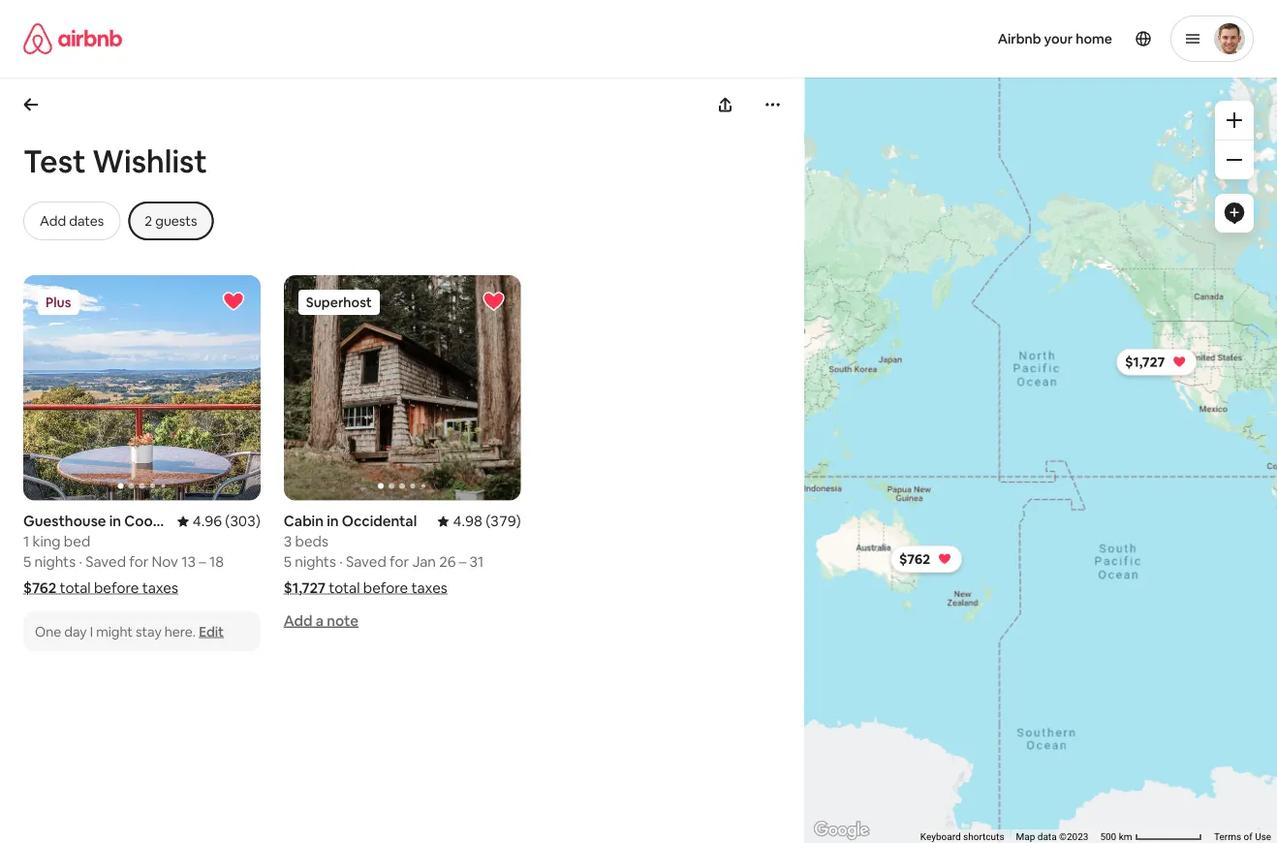 Task type: locate. For each thing, give the bounding box(es) containing it.
0 horizontal spatial for
[[129, 553, 149, 572]]

$1,727 inside cabin in occidental 3 beds 5 nights · saved for jan 26 – 31 $1,727 total before taxes
[[284, 579, 326, 598]]

remove from wishlist: cabin in occidental image
[[482, 290, 506, 313]]

profile element
[[662, 0, 1255, 78]]

2 5 from the left
[[284, 553, 292, 572]]

jan
[[412, 553, 436, 572]]

1 5 from the left
[[23, 553, 31, 572]]

$762
[[899, 551, 931, 568], [23, 579, 57, 598]]

add
[[40, 212, 66, 230], [284, 611, 313, 630]]

2 taxes from the left
[[412, 579, 448, 598]]

for inside 1 king bed 5 nights · saved for nov 13 – 18 $762 total before taxes
[[129, 553, 149, 572]]

saved down "bed"
[[85, 553, 126, 572]]

1 saved from the left
[[85, 553, 126, 572]]

taxes down jan
[[412, 579, 448, 598]]

terms of use link
[[1215, 831, 1272, 843]]

0 horizontal spatial ·
[[79, 553, 82, 572]]

for inside cabin in occidental 3 beds 5 nights · saved for jan 26 – 31 $1,727 total before taxes
[[390, 553, 409, 572]]

add a place to the map image
[[1224, 202, 1247, 225]]

0 horizontal spatial group
[[23, 275, 261, 501]]

group
[[23, 275, 261, 501], [284, 275, 521, 501]]

km
[[1119, 831, 1133, 843]]

1 vertical spatial add
[[284, 611, 313, 630]]

0 horizontal spatial $1,727
[[284, 579, 326, 598]]

0 horizontal spatial nights
[[34, 553, 76, 572]]

saved down occidental
[[346, 553, 387, 572]]

500
[[1101, 831, 1117, 843]]

1 horizontal spatial ·
[[339, 553, 343, 572]]

saved inside cabin in occidental 3 beds 5 nights · saved for jan 26 – 31 $1,727 total before taxes
[[346, 553, 387, 572]]

1 horizontal spatial saved
[[346, 553, 387, 572]]

total up day
[[60, 579, 91, 598]]

add left a
[[284, 611, 313, 630]]

1 horizontal spatial total
[[329, 579, 360, 598]]

0 horizontal spatial 5
[[23, 553, 31, 572]]

terms of use
[[1215, 831, 1272, 843]]

1 horizontal spatial nights
[[295, 553, 336, 572]]

0 horizontal spatial saved
[[85, 553, 126, 572]]

2 before from the left
[[363, 579, 408, 598]]

nights down king
[[34, 553, 76, 572]]

2 nights from the left
[[295, 553, 336, 572]]

– left 31
[[459, 553, 467, 572]]

13
[[181, 553, 196, 572]]

· inside cabin in occidental 3 beds 5 nights · saved for jan 26 – 31 $1,727 total before taxes
[[339, 553, 343, 572]]

2 saved from the left
[[346, 553, 387, 572]]

$762 inside 1 king bed 5 nights · saved for nov 13 – 18 $762 total before taxes
[[23, 579, 57, 598]]

5 down 1
[[23, 553, 31, 572]]

add left dates
[[40, 212, 66, 230]]

keyboard
[[921, 831, 961, 843]]

500 km button
[[1095, 830, 1209, 844]]

airbnb your home link
[[987, 18, 1125, 59]]

1 for from the left
[[129, 553, 149, 572]]

add dates button
[[23, 202, 121, 240]]

in
[[327, 512, 339, 531]]

$1,727
[[1126, 354, 1165, 371], [284, 579, 326, 598]]

0 horizontal spatial before
[[94, 579, 139, 598]]

for left nov
[[129, 553, 149, 572]]

1 horizontal spatial for
[[390, 553, 409, 572]]

4.98
[[453, 512, 483, 531]]

1 group from the left
[[23, 275, 261, 501]]

1 vertical spatial $762
[[23, 579, 57, 598]]

· down occidental
[[339, 553, 343, 572]]

edit button
[[199, 623, 224, 640]]

airbnb your home
[[998, 30, 1113, 48]]

taxes
[[142, 579, 178, 598], [412, 579, 448, 598]]

1 vertical spatial $1,727
[[284, 579, 326, 598]]

here.
[[165, 623, 196, 640]]

for left jan
[[390, 553, 409, 572]]

group for 4.98 (379)
[[284, 275, 521, 501]]

3
[[284, 532, 292, 551]]

· down "bed"
[[79, 553, 82, 572]]

saved inside 1 king bed 5 nights · saved for nov 13 – 18 $762 total before taxes
[[85, 553, 126, 572]]

4.98 out of 5 average rating,  379 reviews image
[[438, 512, 521, 531]]

keyboard shortcuts
[[921, 831, 1005, 843]]

·
[[79, 553, 82, 572], [339, 553, 343, 572]]

0 horizontal spatial taxes
[[142, 579, 178, 598]]

1 horizontal spatial taxes
[[412, 579, 448, 598]]

1 horizontal spatial $762
[[899, 551, 931, 568]]

2 total from the left
[[329, 579, 360, 598]]

i
[[90, 623, 93, 640]]

total up note
[[329, 579, 360, 598]]

1 taxes from the left
[[142, 579, 178, 598]]

1 before from the left
[[94, 579, 139, 598]]

occidental
[[342, 512, 417, 531]]

1 – from the left
[[199, 553, 206, 572]]

0 horizontal spatial –
[[199, 553, 206, 572]]

before down occidental
[[363, 579, 408, 598]]

nights inside 1 king bed 5 nights · saved for nov 13 – 18 $762 total before taxes
[[34, 553, 76, 572]]

for
[[129, 553, 149, 572], [390, 553, 409, 572]]

before up might
[[94, 579, 139, 598]]

2 – from the left
[[459, 553, 467, 572]]

data
[[1038, 831, 1057, 843]]

saved
[[85, 553, 126, 572], [346, 553, 387, 572]]

0 vertical spatial add
[[40, 212, 66, 230]]

test wishlist
[[23, 141, 207, 181]]

· inside 1 king bed 5 nights · saved for nov 13 – 18 $762 total before taxes
[[79, 553, 82, 572]]

taxes down nov
[[142, 579, 178, 598]]

2 · from the left
[[339, 553, 343, 572]]

500 km
[[1101, 831, 1135, 843]]

1 horizontal spatial before
[[363, 579, 408, 598]]

1 horizontal spatial group
[[284, 275, 521, 501]]

nights down beds
[[295, 553, 336, 572]]

1 nights from the left
[[34, 553, 76, 572]]

1 horizontal spatial $1,727
[[1126, 354, 1165, 371]]

2 for from the left
[[390, 553, 409, 572]]

of
[[1244, 831, 1253, 843]]

0 horizontal spatial $762
[[23, 579, 57, 598]]

map data ©2023
[[1016, 831, 1089, 843]]

0 vertical spatial $762
[[899, 551, 931, 568]]

note
[[327, 611, 359, 630]]

1 total from the left
[[60, 579, 91, 598]]

1 horizontal spatial 5
[[284, 553, 292, 572]]

keyboard shortcuts button
[[921, 831, 1005, 844]]

0 horizontal spatial total
[[60, 579, 91, 598]]

0 horizontal spatial add
[[40, 212, 66, 230]]

add inside dropdown button
[[40, 212, 66, 230]]

beds
[[295, 532, 329, 551]]

1 horizontal spatial add
[[284, 611, 313, 630]]

$762 button
[[891, 546, 963, 573]]

–
[[199, 553, 206, 572], [459, 553, 467, 572]]

add a note button
[[284, 611, 359, 630]]

total
[[60, 579, 91, 598], [329, 579, 360, 598]]

before
[[94, 579, 139, 598], [363, 579, 408, 598]]

nights
[[34, 553, 76, 572], [295, 553, 336, 572]]

5
[[23, 553, 31, 572], [284, 553, 292, 572]]

1 horizontal spatial –
[[459, 553, 467, 572]]

taxes inside 1 king bed 5 nights · saved for nov 13 – 18 $762 total before taxes
[[142, 579, 178, 598]]

guests
[[155, 212, 197, 230]]

one
[[35, 623, 61, 640]]

– right "13"
[[199, 553, 206, 572]]

edit
[[199, 623, 224, 640]]

2 group from the left
[[284, 275, 521, 501]]

0 vertical spatial $1,727
[[1126, 354, 1165, 371]]

5 down 3
[[284, 553, 292, 572]]

zoom out image
[[1227, 152, 1243, 168]]

2
[[145, 212, 152, 230]]

a
[[316, 611, 324, 630]]

1 · from the left
[[79, 553, 82, 572]]



Task type: vqa. For each thing, say whether or not it's contained in the screenshot.
bottom the guest
no



Task type: describe. For each thing, give the bounding box(es) containing it.
before inside cabin in occidental 3 beds 5 nights · saved for jan 26 – 31 $1,727 total before taxes
[[363, 579, 408, 598]]

$1,727 inside button
[[1126, 354, 1165, 371]]

1 king bed 5 nights · saved for nov 13 – 18 $762 total before taxes
[[23, 532, 224, 598]]

nights inside cabin in occidental 3 beds 5 nights · saved for jan 26 – 31 $1,727 total before taxes
[[295, 553, 336, 572]]

$1,727 button
[[1117, 349, 1197, 376]]

bed
[[64, 532, 90, 551]]

4.98 (379)
[[453, 512, 521, 531]]

31
[[470, 553, 484, 572]]

terms
[[1215, 831, 1242, 843]]

©2023
[[1060, 831, 1089, 843]]

one day i might stay here. edit
[[35, 623, 224, 640]]

remove from wishlist: guesthouse in coorabell image
[[222, 290, 245, 313]]

2 guests
[[145, 212, 197, 230]]

4.96 out of 5 average rating,  303 reviews image
[[177, 512, 261, 531]]

1
[[23, 532, 29, 551]]

2 guests button
[[128, 202, 214, 240]]

cabin in occidental 3 beds 5 nights · saved for jan 26 – 31 $1,727 total before taxes
[[284, 512, 484, 598]]

taxes inside cabin in occidental 3 beds 5 nights · saved for jan 26 – 31 $1,727 total before taxes
[[412, 579, 448, 598]]

– inside cabin in occidental 3 beds 5 nights · saved for jan 26 – 31 $1,727 total before taxes
[[459, 553, 467, 572]]

(379)
[[486, 512, 521, 531]]

5 inside cabin in occidental 3 beds 5 nights · saved for jan 26 – 31 $1,727 total before taxes
[[284, 553, 292, 572]]

total inside cabin in occidental 3 beds 5 nights · saved for jan 26 – 31 $1,727 total before taxes
[[329, 579, 360, 598]]

stay
[[136, 623, 162, 640]]

google image
[[810, 818, 874, 844]]

airbnb
[[998, 30, 1042, 48]]

4.96
[[193, 512, 222, 531]]

day
[[64, 623, 87, 640]]

add for add a note
[[284, 611, 313, 630]]

test
[[23, 141, 86, 181]]

– inside 1 king bed 5 nights · saved for nov 13 – 18 $762 total before taxes
[[199, 553, 206, 572]]

total inside 1 king bed 5 nights · saved for nov 13 – 18 $762 total before taxes
[[60, 579, 91, 598]]

$762 inside button
[[899, 551, 931, 568]]

before inside 1 king bed 5 nights · saved for nov 13 – 18 $762 total before taxes
[[94, 579, 139, 598]]

add a note
[[284, 611, 359, 630]]

add dates
[[40, 212, 104, 230]]

google map
including 2 saved stays. region
[[752, 0, 1278, 844]]

your
[[1045, 30, 1074, 48]]

nov
[[152, 553, 178, 572]]

18
[[209, 553, 224, 572]]

dates
[[69, 212, 104, 230]]

cabin
[[284, 512, 324, 531]]

home
[[1076, 30, 1113, 48]]

might
[[96, 623, 133, 640]]

26
[[439, 553, 456, 572]]

zoom in image
[[1227, 112, 1243, 128]]

shortcuts
[[964, 831, 1005, 843]]

king
[[32, 532, 61, 551]]

(303)
[[225, 512, 261, 531]]

wishlist
[[92, 141, 207, 181]]

add for add dates
[[40, 212, 66, 230]]

use
[[1256, 831, 1272, 843]]

group for 4.96 (303)
[[23, 275, 261, 501]]

map
[[1016, 831, 1036, 843]]

5 inside 1 king bed 5 nights · saved for nov 13 – 18 $762 total before taxes
[[23, 553, 31, 572]]

4.96 (303)
[[193, 512, 261, 531]]



